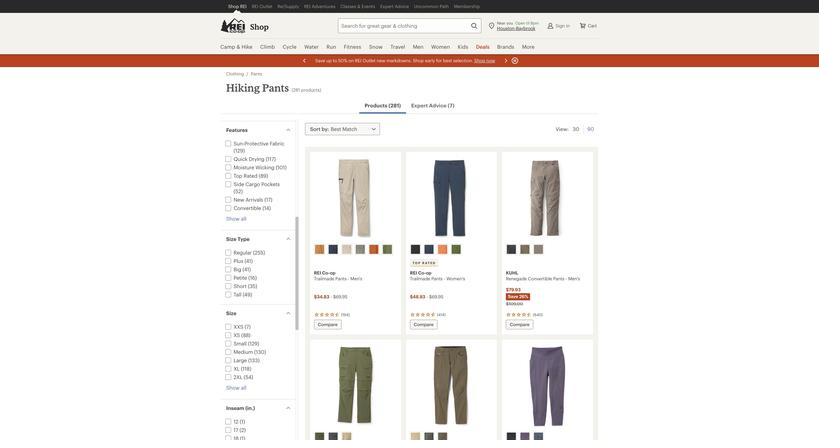 Task type: describe. For each thing, give the bounding box(es) containing it.
(2)
[[240, 427, 246, 433]]

rei adventures link
[[302, 0, 338, 13]]

$34.83
[[314, 294, 329, 300]]

convertible inside sun-protective fabric (129) quick drying (117) moisture wicking (101) top rated (89) side cargo pockets (52) new arrivals (17) convertible (14)
[[234, 205, 261, 211]]

xs
[[234, 332, 240, 338]]

membership link
[[452, 0, 483, 13]]

rei co-op flash hybrid tights - women's 0 image
[[506, 344, 589, 429]]

plus
[[234, 258, 243, 264]]

12 link
[[224, 419, 238, 425]]

you
[[507, 21, 513, 25]]

1 vertical spatial (41)
[[243, 266, 251, 273]]

big link
[[224, 266, 241, 273]]

products (281) button
[[360, 99, 406, 114]]

save inside promotional messages marquee
[[315, 58, 325, 63]]

co- for rei co-op trailmade pants - men's
[[322, 270, 330, 276]]

shop up rei co-op, go to rei.com home page link
[[228, 4, 239, 9]]

carbon image
[[425, 433, 434, 440]]

brands button
[[493, 39, 518, 55]]

expert for expert advice
[[380, 4, 394, 9]]

side
[[234, 181, 244, 187]]

re/supply
[[278, 4, 299, 9]]

(129) inside sun-protective fabric (129) quick drying (117) moisture wicking (101) top rated (89) side cargo pockets (52) new arrivals (17) convertible (14)
[[234, 148, 245, 154]]

group for rei co-op flash hybrid tights - women's 0 "image"
[[505, 431, 590, 440]]

expert advice link
[[378, 0, 412, 13]]

pants inside rei co-op trailmade pants - men's
[[335, 276, 347, 282]]

advice for expert advice
[[395, 4, 409, 9]]

fitness
[[344, 44, 361, 50]]

cart
[[588, 23, 597, 28]]

quick
[[234, 156, 248, 162]]

0 vertical spatial (41)
[[245, 258, 253, 264]]

graystone image
[[521, 433, 530, 440]]

moisture wicking link
[[224, 164, 275, 171]]

rei co-op trailmade pants - men's 0 image
[[314, 156, 397, 242]]

asphalt image
[[329, 433, 338, 440]]

outlet inside promotional messages marquee
[[362, 58, 375, 63]]

tall
[[234, 292, 241, 298]]

run
[[327, 44, 336, 50]]

compare button for - $69.95
[[314, 320, 342, 330]]

snow
[[369, 44, 383, 50]]

co- for rei co-op trailmade pants - women's
[[418, 270, 426, 276]]

camp
[[220, 44, 235, 50]]

kids button
[[454, 39, 472, 55]]

mushroom taupe image
[[342, 245, 351, 254]]

sun-protective fabric (129) quick drying (117) moisture wicking (101) top rated (89) side cargo pockets (52) new arrivals (17) convertible (14)
[[234, 140, 287, 211]]

size type button
[[221, 231, 295, 248]]

houston-
[[497, 25, 516, 31]]

2xl link
[[224, 374, 243, 380]]

all for 2xl
[[241, 385, 247, 391]]

blue nights image for (194)
[[329, 245, 338, 254]]

pockets
[[261, 181, 280, 187]]

products (281)
[[365, 102, 401, 109]]

trailmade for rei co-op trailmade pants - women's
[[410, 276, 430, 282]]

1 horizontal spatial top
[[413, 261, 421, 265]]

show all for convertible
[[226, 216, 247, 222]]

uncommon
[[414, 4, 439, 9]]

rei co-op trailmade pants - women's
[[410, 270, 465, 282]]

advice for expert advice (7)
[[429, 102, 447, 109]]

2xl
[[234, 374, 243, 380]]

rei co-op, go to rei.com home page image
[[220, 18, 245, 33]]

clothing / pants
[[226, 71, 262, 77]]

drying
[[249, 156, 265, 162]]

men's inside 'kuhl renegade convertible pants - men's'
[[568, 276, 580, 282]]

$48.93
[[410, 294, 425, 300]]

kids
[[458, 44, 468, 50]]

new
[[234, 197, 244, 203]]

top inside sun-protective fabric (129) quick drying (117) moisture wicking (101) top rated (89) side cargo pockets (52) new arrivals (17) convertible (14)
[[234, 173, 242, 179]]

group for rei co-op trailmade pants - women's 0 image
[[409, 243, 494, 256]]

clothing
[[226, 71, 244, 77]]

black image
[[507, 433, 516, 440]]

more
[[522, 44, 535, 50]]

shop banner
[[0, 0, 819, 55]]

shop rei link
[[226, 0, 249, 13]]

side cargo pockets link
[[224, 181, 280, 187]]

show all button for xxs (7) xs (88) small (129) medium (130) large (133) xl (118) 2xl (54)
[[226, 385, 247, 392]]

(101)
[[276, 164, 287, 171]]

near
[[497, 21, 506, 25]]

men
[[413, 44, 424, 50]]

medium
[[234, 349, 253, 355]]

large
[[234, 357, 247, 364]]

$34.83 - $69.95
[[314, 294, 348, 300]]

group for rei co-op sahara convertible pants - women's 0 image
[[313, 431, 398, 440]]

copper clay image
[[438, 245, 447, 254]]

shop left now
[[474, 58, 485, 63]]

pause banner message scrolling image
[[511, 57, 519, 65]]

inseam (in.)
[[226, 405, 255, 411]]

near you open til 8pm houston-baybrook
[[497, 21, 539, 31]]

renegade
[[506, 276, 527, 282]]

tall link
[[224, 292, 241, 298]]

expert advice (7)
[[411, 102, 455, 109]]

rei for rei co-op trailmade pants - women's
[[410, 270, 417, 276]]

(52)
[[234, 188, 243, 194]]

$79.93 save 26% $109.00
[[506, 287, 528, 307]]

fossil image
[[411, 433, 420, 440]]

pants inside rei co-op trailmade pants - women's
[[431, 276, 443, 282]]

- inside rei co-op trailmade pants - men's
[[348, 276, 349, 282]]

blue nights image for - $69.95
[[425, 245, 434, 254]]

(54)
[[244, 374, 253, 380]]

(7) inside button
[[448, 102, 455, 109]]

12 (1) 17 (2)
[[234, 419, 246, 433]]

outlet inside the shop "banner"
[[260, 4, 272, 9]]

(133)
[[248, 357, 260, 364]]

shop left early
[[413, 58, 424, 63]]

kuhl renegade convertible pants - men's 0 image
[[506, 156, 589, 242]]

xxs (7) xs (88) small (129) medium (130) large (133) xl (118) 2xl (54)
[[234, 324, 266, 380]]

1 vertical spatial rated
[[422, 261, 436, 265]]

regular link
[[224, 250, 252, 256]]

medium link
[[224, 349, 253, 355]]

classes
[[341, 4, 356, 9]]

new arrivals link
[[224, 197, 263, 203]]

pants link
[[251, 71, 262, 77]]

(640)
[[533, 313, 543, 317]]

all for convertible
[[241, 216, 247, 222]]

moisture
[[234, 164, 254, 171]]

(281
[[292, 87, 300, 93]]

sun-protective fabric link
[[224, 140, 284, 147]]

petite
[[234, 275, 247, 281]]

(117)
[[266, 156, 276, 162]]

shop link
[[250, 22, 269, 32]]

view:
[[556, 126, 569, 132]]

- inside rei co-op trailmade pants - women's
[[444, 276, 445, 282]]

hike
[[242, 44, 253, 50]]

copper clay image
[[369, 245, 378, 254]]

small
[[234, 341, 247, 347]]

(414)
[[437, 313, 446, 317]]

compare for - $69.95
[[318, 322, 338, 327]]

petite link
[[224, 275, 247, 281]]

(49)
[[243, 292, 252, 298]]

$69.95 for $48.93 - $69.95
[[429, 294, 444, 300]]

camp & hike
[[220, 44, 253, 50]]

features button
[[221, 121, 295, 139]]

products)
[[301, 87, 321, 93]]

more button
[[518, 39, 539, 55]]



Task type: locate. For each thing, give the bounding box(es) containing it.
0 vertical spatial size
[[226, 236, 236, 242]]

0 horizontal spatial op
[[330, 270, 336, 276]]

Search for great gear & clothing text field
[[338, 18, 482, 33]]

2 trailmade from the left
[[410, 276, 430, 282]]

rei right 'shop rei'
[[252, 4, 258, 9]]

$79.93
[[506, 287, 521, 293]]

1 vertical spatial show all
[[226, 385, 247, 391]]

1 show all from the top
[[226, 216, 247, 222]]

1 vertical spatial convertible
[[528, 276, 552, 282]]

0 horizontal spatial advice
[[395, 4, 409, 9]]

1 horizontal spatial rated
[[422, 261, 436, 265]]

outlet left new
[[362, 58, 375, 63]]

new
[[377, 58, 385, 63]]

blue nights image right graystone icon
[[534, 433, 543, 440]]

cargo
[[245, 181, 260, 187]]

uncommon path link
[[412, 0, 452, 13]]

save up to 50% on rei outlet new markdowns. shop early for best selection. shop now
[[315, 58, 495, 63]]

size inside size type dropdown button
[[226, 236, 236, 242]]

show all for 2xl
[[226, 385, 247, 391]]

3 compare from the left
[[510, 322, 530, 327]]

1 vertical spatial outlet
[[362, 58, 375, 63]]

1 trailmade from the left
[[314, 276, 334, 282]]

now
[[486, 58, 495, 63]]

til
[[526, 21, 530, 25]]

top
[[234, 173, 242, 179], [413, 261, 421, 265]]

30
[[573, 126, 580, 132]]

membership
[[454, 4, 480, 9]]

shop rei
[[228, 4, 247, 9]]

1 horizontal spatial co-
[[418, 270, 426, 276]]

&
[[357, 4, 360, 9], [237, 44, 240, 50]]

$48.93 - $69.95
[[410, 294, 444, 300]]

kuhl radikl pants - men's 0 image
[[410, 344, 493, 429]]

to
[[333, 58, 337, 63]]

0 horizontal spatial woodland olive image
[[383, 245, 392, 254]]

expert inside the shop "banner"
[[380, 4, 394, 9]]

2 horizontal spatial blue nights image
[[534, 433, 543, 440]]

1 vertical spatial show all button
[[226, 385, 247, 392]]

rei adventures
[[304, 4, 335, 9]]

convertible down new arrivals link
[[234, 205, 261, 211]]

regular
[[234, 250, 252, 256]]

(in.)
[[245, 405, 255, 411]]

0 vertical spatial rated
[[244, 173, 257, 179]]

trailmade for rei co-op trailmade pants - men's
[[314, 276, 334, 282]]

convertible link
[[224, 205, 261, 211]]

$69.95
[[333, 294, 348, 300], [429, 294, 444, 300]]

rei down birch brown icon
[[314, 270, 321, 276]]

all down (54)
[[241, 385, 247, 391]]

0 vertical spatial all
[[241, 216, 247, 222]]

top down black icon
[[413, 261, 421, 265]]

1 horizontal spatial outlet
[[362, 58, 375, 63]]

& left the 'events'
[[357, 4, 360, 9]]

1 vertical spatial save
[[508, 294, 518, 299]]

brands
[[497, 44, 514, 50]]

0 horizontal spatial expert
[[380, 4, 394, 9]]

best
[[443, 58, 452, 63]]

(1)
[[240, 419, 245, 425]]

op for women's
[[426, 270, 432, 276]]

show all down the 2xl
[[226, 385, 247, 391]]

2 horizontal spatial compare
[[510, 322, 530, 327]]

xxs link
[[224, 324, 243, 330]]

kuhl renegade convertible pants - men's
[[506, 270, 580, 282]]

(7) inside the xxs (7) xs (88) small (129) medium (130) large (133) xl (118) 2xl (54)
[[245, 324, 251, 330]]

op down top rated
[[426, 270, 432, 276]]

& left hike
[[237, 44, 240, 50]]

compare button down (640)
[[506, 320, 534, 330]]

1 show from the top
[[226, 216, 240, 222]]

travel
[[391, 44, 405, 50]]

(129) up (130)
[[248, 341, 259, 347]]

rei inside rei co-op trailmade pants - men's
[[314, 270, 321, 276]]

expert inside button
[[411, 102, 428, 109]]

burnt olive image
[[521, 245, 530, 254]]

rei right on
[[355, 58, 361, 63]]

group
[[313, 243, 398, 256], [409, 243, 494, 256], [505, 243, 590, 256], [313, 431, 398, 440], [409, 431, 494, 440], [505, 431, 590, 440]]

kuhl
[[506, 270, 518, 276]]

co- up $34.83
[[322, 270, 330, 276]]

1 horizontal spatial save
[[508, 294, 518, 299]]

0 vertical spatial expert
[[380, 4, 394, 9]]

men's inside rei co-op trailmade pants - men's
[[350, 276, 362, 282]]

baybrook
[[516, 25, 536, 31]]

rei inside promotional messages marquee
[[355, 58, 361, 63]]

save down $79.93
[[508, 294, 518, 299]]

promotional messages marquee
[[0, 54, 819, 67]]

save left "up" at the top
[[315, 58, 325, 63]]

rated inside sun-protective fabric (129) quick drying (117) moisture wicking (101) top rated (89) side cargo pockets (52) new arrivals (17) convertible (14)
[[244, 173, 257, 179]]

snow button
[[365, 39, 387, 55]]

0 horizontal spatial rated
[[244, 173, 257, 179]]

rated down moisture wicking link
[[244, 173, 257, 179]]

convertible inside 'kuhl renegade convertible pants - men's'
[[528, 276, 552, 282]]

0 horizontal spatial trailmade
[[314, 276, 334, 282]]

show for xxs (7) xs (88) small (129) medium (130) large (133) xl (118) 2xl (54)
[[226, 385, 240, 391]]

0 vertical spatial &
[[357, 4, 360, 9]]

1 compare from the left
[[318, 322, 338, 327]]

1 all from the top
[[241, 216, 247, 222]]

camp & hike button
[[220, 39, 256, 55]]

trailmade inside rei co-op trailmade pants - men's
[[314, 276, 334, 282]]

0 vertical spatial show all
[[226, 216, 247, 222]]

rei outlet link
[[249, 0, 275, 13]]

op inside rei co-op trailmade pants - women's
[[426, 270, 432, 276]]

size for size
[[226, 310, 236, 316]]

0 horizontal spatial men's
[[350, 276, 362, 282]]

sign in link
[[544, 19, 573, 32]]

2 compare button from the left
[[410, 320, 438, 330]]

$109.00
[[506, 301, 523, 307]]

1 vertical spatial all
[[241, 385, 247, 391]]

2 co- from the left
[[418, 270, 426, 276]]

next message image
[[502, 57, 510, 65]]

inseam (in.) button
[[221, 400, 295, 417]]

black image
[[411, 245, 420, 254]]

none search field inside the shop "banner"
[[327, 18, 482, 33]]

xl
[[234, 366, 240, 372]]

water button
[[301, 39, 323, 55]]

(130)
[[254, 349, 266, 355]]

cycle button
[[279, 39, 301, 55]]

type
[[238, 236, 250, 242]]

compare down $109.00
[[510, 322, 530, 327]]

1 vertical spatial (7)
[[245, 324, 251, 330]]

size inside size dropdown button
[[226, 310, 236, 316]]

blue nights image left mushroom taupe image
[[329, 245, 338, 254]]

compare button for save 26%
[[506, 320, 534, 330]]

1 horizontal spatial advice
[[429, 102, 447, 109]]

(35)
[[248, 283, 257, 289]]

compare down $48.93 - $69.95
[[414, 322, 434, 327]]

army cot green image
[[315, 433, 324, 440]]

co- inside rei co-op trailmade pants - men's
[[322, 270, 330, 276]]

1 men's from the left
[[350, 276, 362, 282]]

size up "xxs" link on the bottom
[[226, 310, 236, 316]]

outlet up 'shop' link
[[260, 4, 272, 9]]

1 vertical spatial advice
[[429, 102, 447, 109]]

size left "type"
[[226, 236, 236, 242]]

2 show all from the top
[[226, 385, 247, 391]]

convertible right renegade
[[528, 276, 552, 282]]

previous message image
[[300, 57, 308, 65]]

woodland olive image right copper clay icon
[[452, 245, 461, 254]]

2 show all button from the top
[[226, 385, 247, 392]]

0 horizontal spatial $69.95
[[333, 294, 348, 300]]

blue nights image right black icon
[[425, 245, 434, 254]]

co- down top rated
[[418, 270, 426, 276]]

events
[[362, 4, 375, 9]]

burnt olive image
[[438, 433, 447, 440]]

& for camp
[[237, 44, 240, 50]]

large link
[[224, 357, 247, 364]]

rei for rei co-op trailmade pants - men's
[[314, 270, 321, 276]]

pants
[[251, 71, 262, 77], [262, 82, 289, 94], [335, 276, 347, 282], [431, 276, 443, 282], [553, 276, 565, 282]]

1 compare button from the left
[[314, 320, 342, 330]]

0 horizontal spatial co-
[[322, 270, 330, 276]]

0 vertical spatial show
[[226, 216, 240, 222]]

rei left adventures
[[304, 4, 311, 9]]

convertible
[[234, 205, 261, 211], [528, 276, 552, 282]]

trailmade up $34.83
[[314, 276, 334, 282]]

0 horizontal spatial compare
[[318, 322, 338, 327]]

2 compare from the left
[[414, 322, 434, 327]]

1 vertical spatial &
[[237, 44, 240, 50]]

1 horizontal spatial &
[[357, 4, 360, 9]]

2 size from the top
[[226, 310, 236, 316]]

compare for save 26%
[[510, 322, 530, 327]]

1 woodland olive image from the left
[[383, 245, 392, 254]]

arrivals
[[246, 197, 263, 203]]

(129) inside the xxs (7) xs (88) small (129) medium (130) large (133) xl (118) 2xl (54)
[[248, 341, 259, 347]]

1 vertical spatial (129)
[[248, 341, 259, 347]]

0 horizontal spatial &
[[237, 44, 240, 50]]

op for men's
[[330, 270, 336, 276]]

& for classes
[[357, 4, 360, 9]]

rei for rei outlet
[[252, 4, 258, 9]]

1 horizontal spatial compare
[[414, 322, 434, 327]]

op up $34.83 - $69.95
[[330, 270, 336, 276]]

2 op from the left
[[426, 270, 432, 276]]

2 men's from the left
[[568, 276, 580, 282]]

show for sun-protective fabric (129) quick drying (117) moisture wicking (101) top rated (89) side cargo pockets (52) new arrivals (17) convertible (14)
[[226, 216, 240, 222]]

0 horizontal spatial convertible
[[234, 205, 261, 211]]

search image
[[471, 22, 478, 30]]

top rated
[[413, 261, 436, 265]]

markdowns.
[[386, 58, 412, 63]]

0 vertical spatial (129)
[[234, 148, 245, 154]]

rei for rei adventures
[[304, 4, 311, 9]]

2 woodland olive image from the left
[[452, 245, 461, 254]]

cycle
[[283, 44, 297, 50]]

none field inside the shop "banner"
[[338, 18, 482, 33]]

0 vertical spatial save
[[315, 58, 325, 63]]

1 co- from the left
[[322, 270, 330, 276]]

None search field
[[327, 18, 482, 33]]

0 horizontal spatial (129)
[[234, 148, 245, 154]]

(194)
[[341, 313, 350, 317]]

advice inside expert advice link
[[395, 4, 409, 9]]

trailmade down top rated
[[410, 276, 430, 282]]

pants inside 'kuhl renegade convertible pants - men's'
[[553, 276, 565, 282]]

path
[[440, 4, 449, 9]]

group for kuhl radikl pants - men's 0 image
[[409, 431, 494, 440]]

0 vertical spatial (7)
[[448, 102, 455, 109]]

fitness button
[[340, 39, 365, 55]]

17 link
[[224, 427, 238, 433]]

1 $69.95 from the left
[[333, 294, 348, 300]]

size for size type
[[226, 236, 236, 242]]

open
[[515, 21, 525, 25]]

1 vertical spatial size
[[226, 310, 236, 316]]

size
[[226, 236, 236, 242], [226, 310, 236, 316]]

expert right (281)
[[411, 102, 428, 109]]

1 horizontal spatial expert
[[411, 102, 428, 109]]

woodland olive image
[[383, 245, 392, 254], [452, 245, 461, 254]]

co-
[[322, 270, 330, 276], [418, 270, 426, 276]]

group for kuhl renegade convertible pants - men's 0 image
[[505, 243, 590, 256]]

trailmade inside rei co-op trailmade pants - women's
[[410, 276, 430, 282]]

1 horizontal spatial men's
[[568, 276, 580, 282]]

(41) right plus
[[245, 258, 253, 264]]

in
[[566, 23, 570, 28]]

show all
[[226, 216, 247, 222], [226, 385, 247, 391]]

0 horizontal spatial blue nights image
[[329, 245, 338, 254]]

0 vertical spatial advice
[[395, 4, 409, 9]]

top up side
[[234, 173, 242, 179]]

deals button
[[472, 39, 493, 55]]

1 vertical spatial expert
[[411, 102, 428, 109]]

1 op from the left
[[330, 270, 336, 276]]

wicking
[[256, 164, 275, 171]]

rei co-op sahara convertible pants - women's 0 image
[[314, 344, 397, 429]]

farro image
[[342, 433, 351, 440]]

1 horizontal spatial $69.95
[[429, 294, 444, 300]]

1 vertical spatial top
[[413, 261, 421, 265]]

quick drying link
[[224, 156, 265, 162]]

compare button down '(194)'
[[314, 320, 342, 330]]

advice inside the expert advice (7) button
[[429, 102, 447, 109]]

0 vertical spatial convertible
[[234, 205, 261, 211]]

rei left rei outlet
[[240, 4, 247, 9]]

woodland olive image right copper clay image
[[383, 245, 392, 254]]

protective
[[245, 140, 268, 147]]

1 horizontal spatial (129)
[[248, 341, 259, 347]]

rei inside rei co-op trailmade pants - women's
[[410, 270, 417, 276]]

rei down top rated
[[410, 270, 417, 276]]

(41)
[[245, 258, 253, 264], [243, 266, 251, 273]]

show all button for sun-protective fabric (129) quick drying (117) moisture wicking (101) top rated (89) side cargo pockets (52) new arrivals (17) convertible (14)
[[226, 215, 247, 222]]

None field
[[338, 18, 482, 33]]

2 horizontal spatial compare button
[[506, 320, 534, 330]]

rei outlet
[[252, 4, 272, 9]]

rei co-op, go to rei.com home page link
[[220, 18, 245, 33]]

3 compare button from the left
[[506, 320, 534, 330]]

1 show all button from the top
[[226, 215, 247, 222]]

women button
[[428, 39, 454, 55]]

2 $69.95 from the left
[[429, 294, 444, 300]]

1 size from the top
[[226, 236, 236, 242]]

plus link
[[224, 258, 243, 264]]

trailmade
[[314, 276, 334, 282], [410, 276, 430, 282]]

1 horizontal spatial convertible
[[528, 276, 552, 282]]

shop
[[228, 4, 239, 9], [250, 22, 269, 31], [413, 58, 424, 63], [474, 58, 485, 63]]

0 horizontal spatial (7)
[[245, 324, 251, 330]]

1 horizontal spatial compare button
[[410, 320, 438, 330]]

0 horizontal spatial compare button
[[314, 320, 342, 330]]

2 all from the top
[[241, 385, 247, 391]]

12
[[234, 419, 238, 425]]

rated up rei co-op trailmade pants - women's
[[422, 261, 436, 265]]

& inside dropdown button
[[237, 44, 240, 50]]

2 show from the top
[[226, 385, 240, 391]]

1 horizontal spatial op
[[426, 270, 432, 276]]

show all down convertible link
[[226, 216, 247, 222]]

0 vertical spatial show all button
[[226, 215, 247, 222]]

(41) right big
[[243, 266, 251, 273]]

compare down $34.83 - $69.95
[[318, 322, 338, 327]]

save inside $79.93 save 26% $109.00
[[508, 294, 518, 299]]

1 horizontal spatial trailmade
[[410, 276, 430, 282]]

khaki image
[[534, 245, 543, 254]]

$69.95 right $34.83
[[333, 294, 348, 300]]

compare button down (414)
[[410, 320, 438, 330]]

size type
[[226, 236, 250, 242]]

0 vertical spatial top
[[234, 173, 242, 179]]

(129) down sun-
[[234, 148, 245, 154]]

expert right the 'events'
[[380, 4, 394, 9]]

$69.95 right $48.93
[[429, 294, 444, 300]]

rei co-op trailmade pants - women's 0 image
[[410, 156, 493, 242]]

0 vertical spatial outlet
[[260, 4, 272, 9]]

classes & events link
[[338, 0, 378, 13]]

birch brown image
[[315, 245, 324, 254]]

blue nights image
[[329, 245, 338, 254], [425, 245, 434, 254], [534, 433, 543, 440]]

stratus gray image
[[356, 245, 365, 254]]

re/supply link
[[275, 0, 302, 13]]

all down convertible link
[[241, 216, 247, 222]]

1 horizontal spatial woodland olive image
[[452, 245, 461, 254]]

fabric
[[270, 140, 284, 147]]

17
[[234, 427, 238, 433]]

rei inside 'link'
[[304, 4, 311, 9]]

xxs
[[234, 324, 243, 330]]

compare button
[[314, 320, 342, 330], [410, 320, 438, 330], [506, 320, 534, 330]]

group for "rei co-op trailmade pants - men's 0" image
[[313, 243, 398, 256]]

show down 2xl link
[[226, 385, 240, 391]]

90 link
[[588, 125, 594, 133]]

- inside 'kuhl renegade convertible pants - men's'
[[566, 276, 567, 282]]

co- inside rei co-op trailmade pants - women's
[[418, 270, 426, 276]]

show all button down the 2xl
[[226, 385, 247, 392]]

op inside rei co-op trailmade pants - men's
[[330, 270, 336, 276]]

1 horizontal spatial (7)
[[448, 102, 455, 109]]

0 horizontal spatial top
[[234, 173, 242, 179]]

show all button down convertible link
[[226, 215, 247, 222]]

1 vertical spatial show
[[226, 385, 240, 391]]

$69.95 for $34.83 - $69.95
[[333, 294, 348, 300]]

expert for expert advice (7)
[[411, 102, 428, 109]]

0 horizontal spatial save
[[315, 58, 325, 63]]

show down convertible link
[[226, 216, 240, 222]]

(16)
[[248, 275, 257, 281]]

koal image
[[507, 245, 516, 254]]

1 horizontal spatial blue nights image
[[425, 245, 434, 254]]

classes & events
[[341, 4, 375, 9]]

shop down rei outlet link
[[250, 22, 269, 31]]

xs link
[[224, 332, 240, 338]]

0 horizontal spatial outlet
[[260, 4, 272, 9]]



Task type: vqa. For each thing, say whether or not it's contained in the screenshot.


